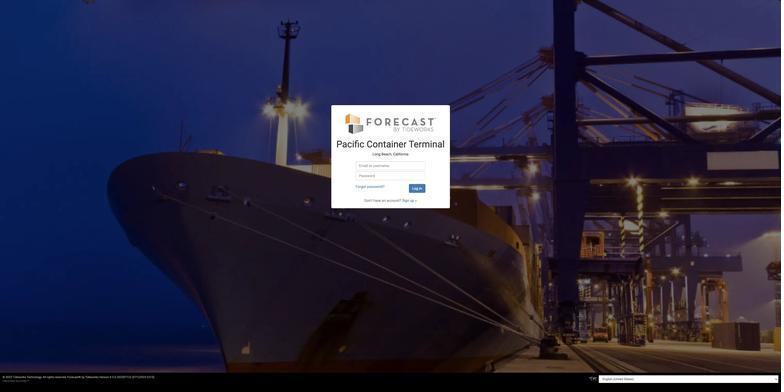 Task type: describe. For each thing, give the bounding box(es) containing it.
© 2023 tideworks technology. all rights reserved. forecast® by tideworks version 9.5.0.202307122 (07122023-2213) creating success ℠
[[3, 376, 155, 383]]

technology.
[[27, 376, 42, 379]]

an
[[382, 199, 386, 203]]

pacific container terminal long beach, california
[[337, 139, 445, 156]]

℠
[[27, 380, 29, 383]]

forgot
[[356, 185, 367, 189]]

account?
[[387, 199, 402, 203]]

don't have an account? sign up »
[[365, 199, 417, 203]]

©
[[3, 376, 5, 379]]

»
[[415, 199, 417, 203]]

(07122023-
[[132, 376, 147, 379]]

don't
[[365, 199, 373, 203]]

creating
[[3, 380, 15, 383]]

log
[[413, 187, 419, 191]]

sign up » link
[[403, 199, 417, 203]]

1 tideworks from the left
[[13, 376, 26, 379]]

up
[[411, 199, 415, 203]]

have
[[374, 199, 381, 203]]

2 tideworks from the left
[[85, 376, 99, 379]]

version
[[99, 376, 109, 379]]

forecast®
[[67, 376, 81, 379]]

long
[[373, 152, 381, 156]]

forgot password? log in
[[356, 185, 422, 191]]

beach,
[[382, 152, 393, 156]]

sign
[[403, 199, 410, 203]]

by
[[82, 376, 85, 379]]

Email or username text field
[[356, 162, 426, 170]]

terminal
[[409, 139, 445, 150]]

california
[[393, 152, 409, 156]]



Task type: locate. For each thing, give the bounding box(es) containing it.
password?
[[367, 185, 385, 189]]

2213)
[[147, 376, 155, 379]]

9.5.0.202307122
[[110, 376, 132, 379]]

tideworks up success
[[13, 376, 26, 379]]

tideworks
[[13, 376, 26, 379], [85, 376, 99, 379]]

log in button
[[409, 184, 426, 193]]

forgot password? link
[[356, 185, 385, 189]]

0 horizontal spatial tideworks
[[13, 376, 26, 379]]

reserved.
[[55, 376, 67, 379]]

tideworks right the by
[[85, 376, 99, 379]]

all
[[43, 376, 46, 379]]

success
[[15, 380, 27, 383]]

container
[[367, 139, 407, 150]]

Password password field
[[356, 172, 426, 181]]

forecast® by tideworks image
[[346, 113, 436, 135]]

rights
[[47, 376, 54, 379]]

2023
[[6, 376, 12, 379]]

in
[[420, 187, 422, 191]]

pacific
[[337, 139, 365, 150]]

1 horizontal spatial tideworks
[[85, 376, 99, 379]]



